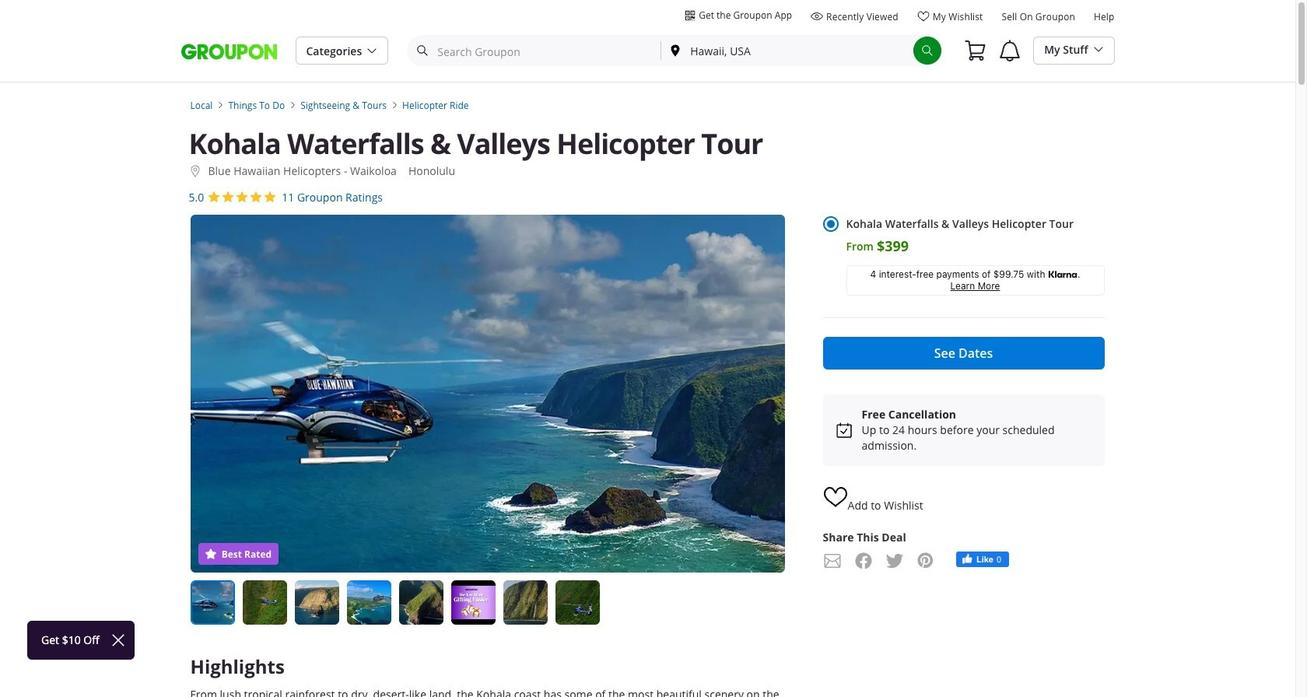 Task type: describe. For each thing, give the bounding box(es) containing it.
thumbnail 8 option
[[555, 581, 600, 625]]

image 1: kohala waterfalls & valleys helicopter tour ,selected image
[[190, 581, 235, 625]]

add to wishlist image
[[823, 485, 848, 509]]

notifications inbox image
[[998, 38, 1023, 63]]

image 7: kohala waterfalls & valleys helicopter tour image
[[555, 581, 600, 625]]

video 1: kohala waterfalls & valleys helicopter tour image
[[451, 581, 510, 625]]

thumbnail 7 option
[[503, 581, 548, 625]]

thumbnail 6 option
[[451, 581, 510, 625]]

share with twitter. image
[[885, 552, 904, 570]]

share with email. image
[[823, 552, 842, 570]]

image 3: kohala waterfalls & valleys helicopter tour image
[[295, 581, 339, 625]]

honolulu image
[[189, 165, 201, 178]]



Task type: locate. For each thing, give the bounding box(es) containing it.
groupon image
[[181, 42, 277, 60]]

pin it with pinterest. image
[[916, 552, 935, 570]]

search element
[[914, 37, 942, 65]]

thumbnail 3 option
[[295, 581, 339, 625]]

image 6: kohala waterfalls & valleys helicopter tour image
[[503, 581, 548, 625]]

thumbnail 5 option
[[399, 581, 443, 625]]

share with facebook. image
[[854, 552, 873, 570]]

thumbnail 1 option
[[190, 581, 235, 626]]

Hawaii, USA search field
[[662, 37, 914, 65]]

Search Groupon search field
[[407, 35, 943, 66], [409, 37, 661, 65]]

image 5: kohala waterfalls & valleys helicopter tour image
[[399, 581, 443, 625]]

search image
[[922, 44, 934, 57]]

list box
[[190, 581, 607, 626]]

thumbnail 2 option
[[242, 581, 287, 625]]

image 2: kohala waterfalls & valleys helicopter tour image
[[242, 581, 287, 625]]

image 4: kohala waterfalls & valleys helicopter tour image
[[347, 581, 391, 625]]

thumbnail 4 option
[[347, 581, 391, 625]]



Task type: vqa. For each thing, say whether or not it's contained in the screenshot.
PIN IT WITH PINTEREST. image
yes



